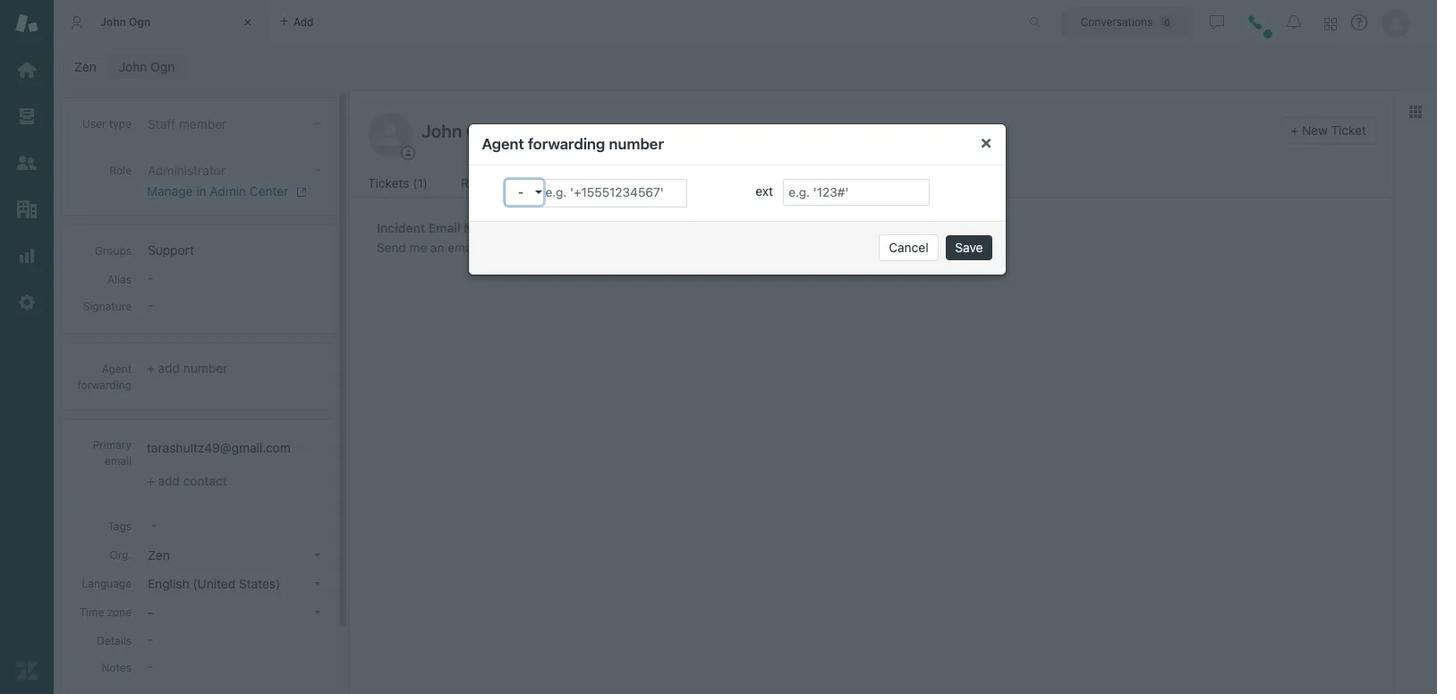 Task type: describe. For each thing, give the bounding box(es) containing it.
arrow down image for zen
[[314, 554, 321, 558]]

time zone
[[79, 606, 132, 620]]

preferences link
[[671, 174, 744, 197]]

manage in admin center link
[[147, 184, 321, 200]]

primary
[[93, 439, 132, 452]]

+ for + add number
[[147, 361, 155, 376]]

e.g. '123#' text field
[[784, 179, 931, 206]]

tabs tab list
[[54, 0, 1011, 45]]

number for + add number
[[183, 361, 228, 376]]

tarashultz49@gmail.com
[[147, 440, 291, 456]]

1 vertical spatial - button
[[142, 601, 329, 626]]

0 vertical spatial - button
[[506, 180, 543, 205]]

staff member
[[148, 116, 227, 132]]

- field
[[144, 516, 329, 535]]

if
[[481, 241, 489, 255]]

primary email
[[93, 439, 132, 468]]

agent forwarding number
[[483, 135, 665, 153]]

send
[[377, 241, 406, 255]]

ticket
[[1332, 123, 1367, 138]]

related
[[461, 175, 505, 191]]

tickets (1)
[[368, 175, 428, 191]]

notes
[[102, 662, 132, 675]]

main element
[[0, 0, 54, 695]]

forwarding for agent forwarding
[[77, 379, 132, 392]]

role
[[110, 164, 132, 177]]

- for the bottommost - button
[[148, 605, 154, 620]]

signature
[[83, 300, 132, 313]]

org.
[[110, 549, 132, 562]]

get help image
[[1352, 14, 1368, 30]]

arrow down image
[[314, 611, 321, 615]]

manage in admin center
[[147, 184, 289, 199]]

+ new ticket button
[[1282, 117, 1377, 144]]

my
[[694, 241, 711, 255]]

there's
[[492, 241, 532, 255]]

john ogn tab
[[54, 0, 269, 45]]

add for add contact
[[158, 474, 180, 489]]

get started image
[[15, 58, 38, 81]]

manage
[[147, 184, 193, 199]]

zen link
[[63, 55, 108, 80]]

customers image
[[15, 151, 38, 175]]

support
[[148, 243, 194, 258]]

arrow down image for english (united states)
[[314, 583, 321, 586]]

×
[[981, 132, 993, 152]]

staff member button
[[142, 112, 329, 137]]

reporting image
[[15, 244, 38, 268]]

conversations
[[1081, 15, 1153, 28]]

states)
[[239, 577, 281, 592]]

apps image
[[1409, 105, 1424, 119]]

incident
[[377, 221, 425, 235]]

(1)
[[413, 175, 428, 191]]

organizations image
[[15, 198, 38, 221]]

views image
[[15, 105, 38, 128]]

settings
[[588, 175, 636, 191]]

number for agent forwarding number
[[610, 135, 665, 153]]

preferences
[[671, 175, 744, 191]]

incident email notifications send me an email if there's a service incident affecting my account. saved
[[377, 221, 835, 274]]

user
[[82, 117, 106, 131]]

related link
[[461, 174, 507, 197]]

time
[[79, 606, 104, 620]]

+ new ticket
[[1292, 123, 1367, 138]]

ogn
[[129, 15, 151, 28]]

english
[[148, 577, 189, 592]]

conversations button
[[1062, 8, 1194, 36]]

agent for agent forwarding
[[102, 363, 132, 376]]

center
[[250, 184, 289, 199]]



Task type: vqa. For each thing, say whether or not it's contained in the screenshot.
top Filter
no



Task type: locate. For each thing, give the bounding box(es) containing it.
1 vertical spatial number
[[183, 361, 228, 376]]

None text field
[[416, 117, 1275, 144]]

email
[[429, 221, 461, 235]]

1 vertical spatial add
[[158, 474, 180, 489]]

tickets (1) link
[[368, 174, 431, 197]]

- button up notifications
[[506, 180, 543, 205]]

agent forwarding
[[77, 363, 132, 392]]

john
[[100, 15, 126, 28]]

me
[[410, 241, 427, 255]]

1 horizontal spatial number
[[610, 135, 665, 153]]

email left if at top left
[[448, 241, 478, 255]]

0 horizontal spatial -
[[148, 605, 154, 620]]

cancel button
[[880, 235, 939, 261]]

agent up related
[[483, 135, 525, 153]]

email inside primary email
[[105, 455, 132, 468]]

member
[[179, 116, 227, 132]]

arrow down image for -
[[535, 191, 543, 194]]

arrow down image inside 'zen' button
[[314, 554, 321, 558]]

0 horizontal spatial email
[[105, 455, 132, 468]]

arrow down image inside administrator button
[[314, 169, 321, 173]]

in
[[196, 184, 206, 199]]

1 vertical spatial agent
[[102, 363, 132, 376]]

zen button
[[142, 543, 329, 569]]

add left contact
[[158, 474, 180, 489]]

1 vertical spatial email
[[105, 455, 132, 468]]

security settings link
[[537, 174, 641, 197]]

0 horizontal spatial zen
[[74, 59, 97, 74]]

- for topmost - button
[[519, 184, 524, 200]]

1 add from the top
[[158, 361, 180, 376]]

cancel
[[890, 240, 929, 255]]

0 horizontal spatial - button
[[142, 601, 329, 626]]

zone
[[107, 606, 132, 620]]

arrow down image for staff member
[[314, 123, 321, 126]]

add
[[158, 361, 180, 376], [158, 474, 180, 489]]

- right zone
[[148, 605, 154, 620]]

zen up user
[[74, 59, 97, 74]]

arrow down image inside english (united states) button
[[314, 583, 321, 586]]

+ left contact
[[147, 474, 155, 489]]

zendesk support image
[[15, 12, 38, 35]]

1 horizontal spatial agent
[[483, 135, 525, 153]]

e.g. '+15551234567' text field
[[505, 179, 688, 208]]

alias
[[107, 273, 132, 286]]

tags
[[108, 520, 132, 534]]

forwarding up primary
[[77, 379, 132, 392]]

- button
[[506, 180, 543, 205], [142, 601, 329, 626]]

john ogn
[[100, 15, 151, 28]]

service
[[545, 241, 587, 255]]

security
[[537, 175, 585, 191]]

+ add number
[[147, 361, 228, 376]]

1 vertical spatial +
[[147, 361, 155, 376]]

administrator button
[[142, 158, 329, 184]]

+ for + new ticket
[[1292, 123, 1299, 138]]

incident
[[590, 241, 636, 255]]

1 vertical spatial zen
[[148, 548, 170, 563]]

agent
[[483, 135, 525, 153], [102, 363, 132, 376]]

admin
[[210, 184, 246, 199]]

a
[[535, 241, 542, 255]]

arrow down image
[[314, 123, 321, 126], [314, 169, 321, 173], [535, 191, 543, 194], [314, 554, 321, 558], [314, 583, 321, 586]]

account.
[[714, 241, 764, 255]]

add right agent forwarding
[[158, 361, 180, 376]]

language
[[82, 577, 132, 591]]

+ for + add contact
[[147, 474, 155, 489]]

forwarding up the security
[[529, 135, 606, 153]]

save button
[[947, 235, 993, 261]]

0 vertical spatial agent
[[483, 135, 525, 153]]

+
[[1292, 123, 1299, 138], [147, 361, 155, 376], [147, 474, 155, 489]]

ext
[[756, 183, 774, 198]]

email inside incident email notifications send me an email if there's a service incident affecting my account. saved
[[448, 241, 478, 255]]

number
[[610, 135, 665, 153], [183, 361, 228, 376]]

zendesk image
[[15, 660, 38, 683]]

agent down signature at top
[[102, 363, 132, 376]]

number up the settings
[[610, 135, 665, 153]]

agent inside agent forwarding
[[102, 363, 132, 376]]

0 vertical spatial forwarding
[[529, 135, 606, 153]]

0 vertical spatial add
[[158, 361, 180, 376]]

email
[[448, 241, 478, 255], [105, 455, 132, 468]]

1 horizontal spatial -
[[519, 184, 524, 200]]

2 vertical spatial +
[[147, 474, 155, 489]]

1 vertical spatial forwarding
[[77, 379, 132, 392]]

- right related link
[[519, 184, 524, 200]]

arrow down image inside staff member button
[[314, 123, 321, 126]]

staff
[[148, 116, 176, 132]]

1 horizontal spatial - button
[[506, 180, 543, 205]]

zen
[[74, 59, 97, 74], [148, 548, 170, 563]]

0 vertical spatial +
[[1292, 123, 1299, 138]]

+ left new
[[1292, 123, 1299, 138]]

english (united states)
[[148, 577, 281, 592]]

forwarding for agent forwarding number
[[529, 135, 606, 153]]

0 horizontal spatial number
[[183, 361, 228, 376]]

arrow down image for administrator
[[314, 169, 321, 173]]

zen inside button
[[148, 548, 170, 563]]

- button down english (united states) button in the bottom of the page
[[142, 601, 329, 626]]

+ inside button
[[1292, 123, 1299, 138]]

1 vertical spatial -
[[148, 605, 154, 620]]

× link
[[981, 132, 993, 152]]

groups
[[95, 244, 132, 258]]

admin image
[[15, 291, 38, 314]]

arrow down image inside - button
[[535, 191, 543, 194]]

an
[[431, 241, 444, 255]]

-
[[519, 184, 524, 200], [148, 605, 154, 620]]

1 horizontal spatial email
[[448, 241, 478, 255]]

close image
[[239, 13, 257, 31]]

forwarding
[[529, 135, 606, 153], [77, 379, 132, 392]]

1 horizontal spatial forwarding
[[529, 135, 606, 153]]

zen up english
[[148, 548, 170, 563]]

zendesk products image
[[1325, 17, 1338, 30]]

2 add from the top
[[158, 474, 180, 489]]

affecting
[[639, 241, 690, 255]]

user type
[[82, 117, 132, 131]]

administrator
[[148, 163, 226, 178]]

notifications
[[464, 221, 540, 235]]

contact
[[183, 474, 227, 489]]

agent for agent forwarding number
[[483, 135, 525, 153]]

0 vertical spatial zen
[[74, 59, 97, 74]]

0 vertical spatial email
[[448, 241, 478, 255]]

add for add number
[[158, 361, 180, 376]]

type
[[109, 117, 132, 131]]

saved
[[803, 261, 835, 274]]

security settings
[[537, 175, 636, 191]]

+ add contact
[[147, 474, 227, 489]]

1 horizontal spatial zen
[[148, 548, 170, 563]]

0 vertical spatial number
[[610, 135, 665, 153]]

0 horizontal spatial forwarding
[[77, 379, 132, 392]]

tickets
[[368, 175, 410, 191]]

new
[[1303, 123, 1328, 138]]

details
[[97, 635, 132, 648]]

(united
[[193, 577, 236, 592]]

0 vertical spatial -
[[519, 184, 524, 200]]

number up tarashultz49@gmail.com
[[183, 361, 228, 376]]

save
[[956, 240, 984, 255]]

email down primary
[[105, 455, 132, 468]]

english (united states) button
[[142, 572, 329, 597]]

0 horizontal spatial agent
[[102, 363, 132, 376]]

+ right agent forwarding
[[147, 361, 155, 376]]



